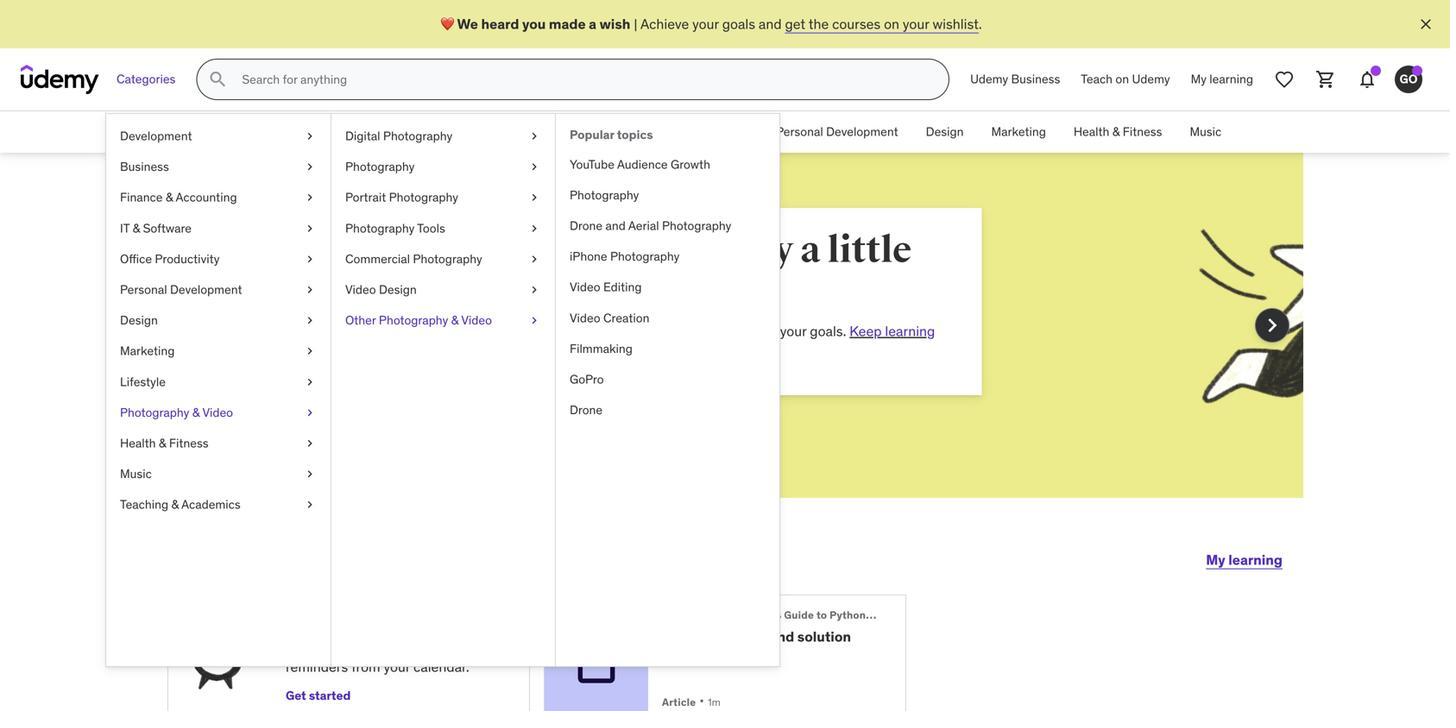 Task type: describe. For each thing, give the bounding box(es) containing it.
portrait photography
[[345, 190, 458, 205]]

let's
[[168, 539, 233, 575]]

software for health & fitness
[[573, 124, 621, 140]]

drone and aerial photography link
[[556, 211, 780, 241]]

xsmall image for video design
[[528, 281, 541, 298]]

1 vertical spatial my learning link
[[1206, 540, 1283, 581]]

calendar.
[[414, 659, 469, 676]]

goals.
[[685, 322, 722, 340]]

photography tools link
[[332, 213, 555, 244]]

marketing link for health & fitness
[[978, 111, 1060, 153]]

popular
[[570, 127, 614, 142]]

my learning for "my learning" "link" to the bottom
[[1206, 551, 1283, 569]]

categories button
[[106, 59, 186, 100]]

notifications image
[[1357, 69, 1378, 90]]

teach
[[1081, 71, 1113, 87]]

beginners
[[730, 609, 782, 622]]

business link for health & fitness
[[315, 111, 391, 153]]

& inside other photography & video link
[[451, 313, 459, 328]]

xsmall image for finance & accounting
[[303, 189, 317, 206]]

0 vertical spatial health & fitness link
[[1060, 111, 1176, 153]]

personal development for health & fitness
[[776, 124, 899, 140]]

every day a little closer learning helps you reach your goals. keep learning and reap the rewards.
[[498, 228, 811, 360]]

office for lifestyle
[[120, 251, 152, 267]]

photography & video link
[[106, 397, 331, 428]]

digital
[[345, 128, 380, 144]]

0 horizontal spatial music link
[[106, 459, 331, 490]]

accounting for health & fitness
[[461, 124, 522, 140]]

finance & accounting link for lifestyle
[[106, 182, 331, 213]]

finance & accounting for health & fitness
[[405, 124, 522, 140]]

design link for lifestyle
[[106, 305, 331, 336]]

xsmall image for it & software
[[303, 220, 317, 237]]

each
[[328, 639, 358, 657]]

video creation
[[570, 310, 650, 326]]

growth
[[671, 157, 711, 172]]

photography tools
[[345, 220, 445, 236]]

personal for health & fitness
[[776, 124, 823, 140]]

my learning for "my learning" "link" to the top
[[1191, 71, 1254, 87]]

day inside every day a little closer learning helps you reach your goals. keep learning and reap the rewards.
[[607, 228, 669, 273]]

and inside "the ultimate beginners guide to python programming 11. homework and solution"
[[770, 628, 795, 646]]

gary
[[441, 539, 511, 575]]

day inside schedule time to learn a little each day adds up. get reminders from your calendar.
[[362, 639, 383, 657]]

marketing for health & fitness
[[992, 124, 1046, 140]]

my for "my learning" "link" to the bottom
[[1206, 551, 1226, 569]]

audience
[[617, 157, 668, 172]]

get inside schedule time to learn a little each day adds up. get reminders from your calendar.
[[442, 639, 465, 657]]

0 horizontal spatial fitness
[[169, 436, 209, 451]]

a inside every day a little closer learning helps you reach your goals. keep learning and reap the rewards.
[[676, 228, 696, 273]]

0 horizontal spatial music
[[120, 466, 152, 482]]

photography right digital
[[383, 128, 453, 144]]

wish
[[600, 15, 631, 33]]

gopro
[[570, 372, 604, 387]]

xsmall image for teaching & academics
[[303, 497, 317, 513]]

photography link for photography
[[332, 152, 555, 182]]

xsmall image for portrait photography
[[528, 189, 541, 206]]

photography up portrait
[[345, 159, 415, 174]]

office for health & fitness
[[649, 124, 681, 140]]

digital photography link
[[332, 121, 555, 152]]

❤️   we heard you made a wish | achieve your goals and get the courses on your wishlist .
[[441, 15, 982, 33]]

portrait
[[345, 190, 386, 205]]

keep
[[725, 322, 757, 340]]

0 vertical spatial fitness
[[1123, 124, 1163, 140]]

achieve
[[641, 15, 689, 33]]

office productivity link for lifestyle
[[106, 244, 331, 275]]

little inside every day a little closer learning helps you reach your goals. keep learning and reap the rewards.
[[703, 228, 787, 273]]

1 horizontal spatial the
[[809, 15, 829, 33]]

video for video creation
[[570, 310, 601, 326]]

teaching & academics
[[120, 497, 241, 513]]

the inside every day a little closer learning helps you reach your goals. keep learning and reap the rewards.
[[555, 342, 576, 360]]

xsmall image for photography & video
[[303, 404, 317, 421]]

courses
[[832, 15, 881, 33]]

creation
[[603, 310, 650, 326]]

teaching & academics link
[[106, 490, 331, 520]]

up.
[[420, 639, 439, 657]]

learning for "my learning" "link" to the bottom
[[1229, 551, 1283, 569]]

productivity for health & fitness
[[684, 124, 749, 140]]

get started button
[[286, 684, 351, 709]]

reach
[[618, 322, 652, 340]]

0 horizontal spatial on
[[884, 15, 900, 33]]

drone and aerial photography
[[570, 218, 732, 234]]

youtube audience growth link
[[556, 149, 780, 180]]

keep learning link
[[725, 322, 811, 340]]

xsmall image for design
[[303, 312, 317, 329]]

finance for lifestyle
[[120, 190, 163, 205]]

it for lifestyle
[[120, 220, 130, 236]]

11. homework and solution link
[[662, 628, 878, 646]]

photography inside "link"
[[389, 190, 458, 205]]

article
[[662, 696, 696, 709]]

video design
[[345, 282, 417, 297]]

carousel element
[[0, 153, 1451, 540]]

•
[[700, 693, 705, 710]]

and inside every day a little closer learning helps you reach your goals. keep learning and reap the rewards.
[[498, 342, 521, 360]]

teach on udemy
[[1081, 71, 1170, 87]]

youtube audience growth
[[570, 157, 711, 172]]

your inside schedule time to learn a little each day adds up. get reminders from your calendar.
[[384, 659, 410, 676]]

ultimate
[[683, 609, 727, 622]]

1 udemy from the left
[[971, 71, 1009, 87]]

your inside every day a little closer learning helps you reach your goals. keep learning and reap the rewards.
[[656, 322, 682, 340]]

marketing link for lifestyle
[[106, 336, 331, 367]]

personal for lifestyle
[[120, 282, 167, 297]]

other
[[345, 313, 376, 328]]

wishlist
[[933, 15, 979, 33]]

health for bottom health & fitness 'link'
[[120, 436, 156, 451]]

lifestyle link
[[106, 367, 331, 397]]

development for health & fitness
[[826, 124, 899, 140]]

photography inside 'link'
[[120, 405, 189, 420]]

drone link
[[556, 395, 780, 426]]

helps
[[556, 322, 589, 340]]

teaching
[[120, 497, 168, 513]]

learn
[[401, 613, 434, 631]]

it & software link for health & fitness
[[536, 111, 635, 153]]

marketing for lifestyle
[[120, 343, 175, 359]]

topics
[[617, 127, 653, 142]]

health for the topmost health & fitness 'link'
[[1074, 124, 1110, 140]]

video editing
[[570, 279, 642, 295]]

udemy business
[[971, 71, 1061, 87]]

reminders
[[286, 659, 348, 676]]

xsmall image for personal development
[[303, 281, 317, 298]]

business for lifestyle
[[120, 159, 169, 174]]

xsmall image for health & fitness
[[303, 435, 317, 452]]

0 vertical spatial music
[[1190, 124, 1222, 140]]

0 horizontal spatial a
[[589, 15, 597, 33]]

your left goals
[[693, 15, 719, 33]]

get the courses on your wishlist link
[[785, 15, 979, 33]]

photography & video
[[120, 405, 233, 420]]

little inside schedule time to learn a little each day adds up. get reminders from your calendar.
[[298, 639, 325, 657]]

portrait photography link
[[332, 182, 555, 213]]

0 horizontal spatial you
[[522, 15, 546, 33]]

let's start learning, gary
[[168, 539, 511, 575]]

time
[[351, 613, 381, 631]]

digital photography
[[345, 128, 453, 144]]

learning for "my learning" "link" to the top
[[1210, 71, 1254, 87]]

1 vertical spatial health & fitness link
[[106, 428, 331, 459]]

xsmall image for commercial photography
[[528, 251, 541, 268]]

business for health & fitness
[[328, 124, 377, 140]]

other photography & video link
[[332, 305, 555, 336]]

xsmall image for lifestyle
[[303, 374, 317, 391]]

xsmall image for digital photography
[[528, 128, 541, 145]]

iphone photography
[[570, 249, 680, 264]]

xsmall image for business
[[303, 159, 317, 175]]

tools
[[417, 220, 445, 236]]

❤️
[[441, 15, 454, 33]]



Task type: vqa. For each thing, say whether or not it's contained in the screenshot.
Commercial Photography xsmall image
yes



Task type: locate. For each thing, give the bounding box(es) containing it.
closer
[[498, 271, 603, 316]]

0 horizontal spatial day
[[362, 639, 383, 657]]

1 vertical spatial it & software
[[120, 220, 192, 236]]

finance & accounting link up portrait photography "link"
[[391, 111, 536, 153]]

a right aerial
[[676, 228, 696, 273]]

youtube
[[570, 157, 615, 172]]

accounting for lifestyle
[[176, 190, 237, 205]]

business left teach
[[1012, 71, 1061, 87]]

your right reach
[[656, 322, 682, 340]]

photography link for audience
[[556, 180, 780, 211]]

shopping cart with 0 items image
[[1316, 69, 1337, 90]]

office productivity for health & fitness
[[649, 124, 749, 140]]

get left "started"
[[286, 688, 306, 704]]

& inside teaching & academics link
[[171, 497, 179, 513]]

0 vertical spatial drone
[[570, 218, 603, 234]]

|
[[634, 15, 638, 33]]

xsmall image
[[303, 128, 317, 145], [303, 189, 317, 206], [528, 220, 541, 237], [303, 251, 317, 268], [528, 251, 541, 268], [528, 281, 541, 298], [303, 404, 317, 421], [303, 435, 317, 452], [303, 466, 317, 483], [303, 497, 317, 513]]

0 horizontal spatial health & fitness
[[120, 436, 209, 451]]

0 vertical spatial a
[[589, 15, 597, 33]]

started
[[309, 688, 351, 704]]

learning inside every day a little closer learning helps you reach your goals. keep learning and reap the rewards.
[[761, 322, 811, 340]]

commercial photography
[[345, 251, 482, 267]]

1 vertical spatial on
[[1116, 71, 1129, 87]]

0 vertical spatial office productivity
[[649, 124, 749, 140]]

1 horizontal spatial finance
[[405, 124, 448, 140]]

go
[[1400, 71, 1418, 87]]

business link for lifestyle
[[106, 152, 331, 182]]

little up keep
[[703, 228, 787, 273]]

0 horizontal spatial it
[[120, 220, 130, 236]]

and left aerial
[[606, 218, 626, 234]]

academics
[[181, 497, 241, 513]]

0 horizontal spatial little
[[298, 639, 325, 657]]

1 horizontal spatial you
[[592, 322, 614, 340]]

filmmaking
[[570, 341, 633, 356]]

1 horizontal spatial photography link
[[556, 180, 780, 211]]

get
[[785, 15, 806, 33]]

1 vertical spatial design
[[379, 282, 417, 297]]

1m
[[708, 696, 721, 709]]

your left wishlist
[[903, 15, 930, 33]]

python
[[830, 609, 866, 622]]

software for lifestyle
[[143, 220, 192, 236]]

and down guide
[[770, 628, 795, 646]]

1 horizontal spatial it & software link
[[536, 111, 635, 153]]

1 unread notification image
[[1371, 66, 1381, 76]]

udemy image
[[21, 65, 99, 94]]

1 horizontal spatial on
[[1116, 71, 1129, 87]]

video up other
[[345, 282, 376, 297]]

other photography & video element
[[555, 114, 780, 667]]

health down teach
[[1074, 124, 1110, 140]]

1 vertical spatial drone
[[570, 402, 603, 418]]

schedule
[[286, 613, 348, 631]]

1 vertical spatial it & software link
[[106, 213, 331, 244]]

you inside every day a little closer learning helps you reach your goals. keep learning and reap the rewards.
[[592, 322, 614, 340]]

1 vertical spatial software
[[143, 220, 192, 236]]

0 vertical spatial office productivity link
[[635, 111, 762, 153]]

1 vertical spatial my
[[1206, 551, 1226, 569]]

marketing down udemy business link
[[992, 124, 1046, 140]]

finance & accounting down development link
[[120, 190, 237, 205]]

1 horizontal spatial marketing
[[992, 124, 1046, 140]]

lifestyle
[[120, 374, 166, 390]]

1 vertical spatial finance & accounting link
[[106, 182, 331, 213]]

personal development for lifestyle
[[120, 282, 242, 297]]

editing
[[603, 279, 642, 295]]

xsmall image for photography tools
[[528, 220, 541, 237]]

a
[[589, 15, 597, 33], [676, 228, 696, 273]]

health & fitness link down photography & video
[[106, 428, 331, 459]]

1 vertical spatial the
[[555, 342, 576, 360]]

1 horizontal spatial music
[[1190, 124, 1222, 140]]

xsmall image inside commercial photography link
[[528, 251, 541, 268]]

0 horizontal spatial get
[[286, 688, 306, 704]]

go link
[[1388, 59, 1430, 100]]

0 vertical spatial get
[[442, 639, 465, 657]]

it & software link for lifestyle
[[106, 213, 331, 244]]

video inside video editing link
[[570, 279, 601, 295]]

finance & accounting up portrait photography "link"
[[405, 124, 522, 140]]

health & fitness
[[1074, 124, 1163, 140], [120, 436, 209, 451]]

my learning inside "link"
[[1191, 71, 1254, 87]]

0 vertical spatial my
[[1191, 71, 1207, 87]]

0 vertical spatial finance
[[405, 124, 448, 140]]

a left wish
[[589, 15, 597, 33]]

0 vertical spatial business
[[1012, 71, 1061, 87]]

accounting
[[461, 124, 522, 140], [176, 190, 237, 205]]

health & fitness link
[[1060, 111, 1176, 153], [106, 428, 331, 459]]

the down helps
[[555, 342, 576, 360]]

xsmall image for office productivity
[[303, 251, 317, 268]]

office productivity link for health & fitness
[[635, 111, 762, 153]]

1 horizontal spatial accounting
[[461, 124, 522, 140]]

0 vertical spatial it & software
[[550, 124, 621, 140]]

it & software for health & fitness
[[550, 124, 621, 140]]

xsmall image inside other photography & video link
[[528, 312, 541, 329]]

health
[[1074, 124, 1110, 140], [120, 436, 156, 451]]

made
[[549, 15, 586, 33]]

learning,
[[311, 539, 436, 575]]

0 horizontal spatial office productivity link
[[106, 244, 331, 275]]

health & fitness down 'teach on udemy' link
[[1074, 124, 1163, 140]]

video for video design
[[345, 282, 376, 297]]

video editing link
[[556, 272, 780, 303]]

1 vertical spatial health
[[120, 436, 156, 451]]

homework
[[682, 628, 767, 646]]

it & software for lifestyle
[[120, 220, 192, 236]]

photography down video design link
[[379, 313, 448, 328]]

1 horizontal spatial health
[[1074, 124, 1110, 140]]

marketing up lifestyle
[[120, 343, 175, 359]]

0 horizontal spatial finance & accounting link
[[106, 182, 331, 213]]

finance & accounting link
[[391, 111, 536, 153], [106, 182, 331, 213]]

1 horizontal spatial day
[[607, 228, 669, 273]]

1 horizontal spatial personal development
[[776, 124, 899, 140]]

&
[[451, 124, 458, 140], [562, 124, 570, 140], [1113, 124, 1120, 140], [166, 190, 173, 205], [133, 220, 140, 236], [451, 313, 459, 328], [192, 405, 200, 420], [159, 436, 166, 451], [171, 497, 179, 513]]

video inside other photography & video link
[[461, 313, 492, 328]]

finance & accounting for lifestyle
[[120, 190, 237, 205]]

commercial photography link
[[332, 244, 555, 275]]

1 horizontal spatial design
[[379, 282, 417, 297]]

get
[[442, 639, 465, 657], [286, 688, 306, 704]]

0 horizontal spatial finance
[[120, 190, 163, 205]]

1 horizontal spatial office productivity
[[649, 124, 749, 140]]

1 horizontal spatial design link
[[912, 111, 978, 153]]

Search for anything text field
[[239, 65, 928, 94]]

xsmall image
[[528, 128, 541, 145], [303, 159, 317, 175], [528, 159, 541, 175], [528, 189, 541, 206], [303, 220, 317, 237], [303, 281, 317, 298], [303, 312, 317, 329], [528, 312, 541, 329], [303, 343, 317, 360], [303, 374, 317, 391]]

0 vertical spatial my learning link
[[1181, 59, 1264, 100]]

fitness down 'teach on udemy' link
[[1123, 124, 1163, 140]]

my
[[1191, 71, 1207, 87], [1206, 551, 1226, 569]]

udemy down .
[[971, 71, 1009, 87]]

2 udemy from the left
[[1132, 71, 1170, 87]]

0 vertical spatial music link
[[1176, 111, 1236, 153]]

video inside video design link
[[345, 282, 376, 297]]

get inside button
[[286, 688, 306, 704]]

personal
[[776, 124, 823, 140], [120, 282, 167, 297]]

close image
[[1418, 16, 1435, 33]]

0 horizontal spatial health & fitness link
[[106, 428, 331, 459]]

the
[[662, 609, 681, 622]]

1 vertical spatial office
[[120, 251, 152, 267]]

wishlist image
[[1274, 69, 1295, 90]]

get started
[[286, 688, 351, 704]]

1 vertical spatial productivity
[[155, 251, 220, 267]]

1 horizontal spatial business
[[328, 124, 377, 140]]

0 horizontal spatial it & software link
[[106, 213, 331, 244]]

business up portrait
[[328, 124, 377, 140]]

1 horizontal spatial finance & accounting
[[405, 124, 522, 140]]

0 vertical spatial day
[[607, 228, 669, 273]]

music link
[[1176, 111, 1236, 153], [106, 459, 331, 490]]

1 horizontal spatial health & fitness
[[1074, 124, 1163, 140]]

0 vertical spatial the
[[809, 15, 829, 33]]

1 vertical spatial my learning
[[1206, 551, 1283, 569]]

photography up iphone photography link
[[662, 218, 732, 234]]

video creation link
[[556, 303, 780, 334]]

xsmall image for other photography & video
[[528, 312, 541, 329]]

xsmall image for development
[[303, 128, 317, 145]]

goals
[[722, 15, 756, 33]]

to up solution
[[817, 609, 827, 622]]

udemy business link
[[960, 59, 1071, 100]]

video down lifestyle link
[[202, 405, 233, 420]]

the
[[809, 15, 829, 33], [555, 342, 576, 360]]

drone up iphone on the left
[[570, 218, 603, 234]]

& inside photography & video 'link'
[[192, 405, 200, 420]]

1 vertical spatial personal development link
[[106, 275, 331, 305]]

every
[[498, 228, 600, 273]]

0 horizontal spatial software
[[143, 220, 192, 236]]

accounting up portrait photography "link"
[[461, 124, 522, 140]]

0 horizontal spatial marketing
[[120, 343, 175, 359]]

xsmall image inside lifestyle link
[[303, 374, 317, 391]]

1 horizontal spatial get
[[442, 639, 465, 657]]

photography up the tools
[[389, 190, 458, 205]]

0 horizontal spatial health
[[120, 436, 156, 451]]

photography down photography tools link
[[413, 251, 482, 267]]

xsmall image for music
[[303, 466, 317, 483]]

0 vertical spatial finance & accounting link
[[391, 111, 536, 153]]

design for lifestyle
[[120, 313, 158, 328]]

1 drone from the top
[[570, 218, 603, 234]]

video up filmmaking on the left
[[570, 310, 601, 326]]

marketing link up photography & video 'link'
[[106, 336, 331, 367]]

0 horizontal spatial business
[[120, 159, 169, 174]]

1 vertical spatial health & fitness
[[120, 436, 209, 451]]

on right teach
[[1116, 71, 1129, 87]]

office productivity
[[649, 124, 749, 140], [120, 251, 220, 267]]

photography link
[[332, 152, 555, 182], [556, 180, 780, 211]]

health & fitness link down 'teach on udemy' link
[[1060, 111, 1176, 153]]

xsmall image inside teaching & academics link
[[303, 497, 317, 513]]

teach on udemy link
[[1071, 59, 1181, 100]]

udemy right teach
[[1132, 71, 1170, 87]]

next image
[[1259, 312, 1286, 339]]

health down photography & video
[[120, 436, 156, 451]]

photography up commercial
[[345, 220, 415, 236]]

1 vertical spatial accounting
[[176, 190, 237, 205]]

finance & accounting
[[405, 124, 522, 140], [120, 190, 237, 205]]

video down iphone on the left
[[570, 279, 601, 295]]

to right time
[[384, 613, 398, 631]]

1 horizontal spatial personal development link
[[762, 111, 912, 153]]

personal development
[[776, 124, 899, 140], [120, 282, 242, 297]]

development for lifestyle
[[170, 282, 242, 297]]

photography link up portrait photography
[[332, 152, 555, 182]]

xsmall image inside portrait photography "link"
[[528, 189, 541, 206]]

xsmall image inside video design link
[[528, 281, 541, 298]]

office productivity for lifestyle
[[120, 251, 220, 267]]

fitness down photography & video
[[169, 436, 209, 451]]

photography down aerial
[[610, 249, 680, 264]]

0 vertical spatial personal development
[[776, 124, 899, 140]]

0 vertical spatial it
[[550, 124, 559, 140]]

design link for health & fitness
[[912, 111, 978, 153]]

11.
[[662, 628, 679, 646]]

finance & accounting link for health & fitness
[[391, 111, 536, 153]]

2 drone from the top
[[570, 402, 603, 418]]

it & software link
[[536, 111, 635, 153], [106, 213, 331, 244]]

design inside video design link
[[379, 282, 417, 297]]

xsmall image for photography
[[528, 159, 541, 175]]

0 horizontal spatial marketing link
[[106, 336, 331, 367]]

schedule time to learn a little each day adds up. get reminders from your calendar.
[[286, 613, 469, 676]]

business down development link
[[120, 159, 169, 174]]

on
[[884, 15, 900, 33], [1116, 71, 1129, 87]]

1 vertical spatial day
[[362, 639, 383, 657]]

finance & accounting link down development link
[[106, 182, 331, 213]]

0 vertical spatial accounting
[[461, 124, 522, 140]]

on right courses
[[884, 15, 900, 33]]

and inside "other photography & video" element
[[606, 218, 626, 234]]

health & fitness down photography & video
[[120, 436, 209, 451]]

photography down lifestyle
[[120, 405, 189, 420]]

reap
[[525, 342, 552, 360]]

photography link up drone and aerial photography
[[556, 180, 780, 211]]

other photography & video
[[345, 313, 492, 328]]

development link
[[106, 121, 331, 152]]

the right get
[[809, 15, 829, 33]]

the ultimate beginners guide to python programming 11. homework and solution
[[662, 609, 938, 646]]

1 vertical spatial little
[[298, 639, 325, 657]]

1 horizontal spatial music link
[[1176, 111, 1236, 153]]

filmmaking link
[[556, 334, 780, 364]]

0 horizontal spatial the
[[555, 342, 576, 360]]

it & software
[[550, 124, 621, 140], [120, 220, 192, 236]]

0 horizontal spatial udemy
[[971, 71, 1009, 87]]

learning
[[498, 322, 552, 340]]

1 vertical spatial get
[[286, 688, 306, 704]]

learning
[[1210, 71, 1254, 87], [761, 322, 811, 340], [1229, 551, 1283, 569]]

1 vertical spatial it
[[120, 220, 130, 236]]

personal development link for lifestyle
[[106, 275, 331, 305]]

productivity for lifestyle
[[155, 251, 220, 267]]

office
[[649, 124, 681, 140], [120, 251, 152, 267]]

0 horizontal spatial accounting
[[176, 190, 237, 205]]

1 horizontal spatial finance & accounting link
[[391, 111, 536, 153]]

drone for drone and aerial photography
[[570, 218, 603, 234]]

accounting down development link
[[176, 190, 237, 205]]

video inside video creation link
[[570, 310, 601, 326]]

marketing link
[[978, 111, 1060, 153], [106, 336, 331, 367]]

finance
[[405, 124, 448, 140], [120, 190, 163, 205]]

1 horizontal spatial a
[[676, 228, 696, 273]]

you up filmmaking on the left
[[592, 322, 614, 340]]

xsmall image inside digital photography link
[[528, 128, 541, 145]]

my learning link
[[1181, 59, 1264, 100], [1206, 540, 1283, 581]]

.
[[979, 15, 982, 33]]

0 horizontal spatial design
[[120, 313, 158, 328]]

and left get
[[759, 15, 782, 33]]

video for video editing
[[570, 279, 601, 295]]

drone down gopro
[[570, 402, 603, 418]]

heard
[[481, 15, 519, 33]]

little up reminders
[[298, 639, 325, 657]]

1 horizontal spatial to
[[817, 609, 827, 622]]

xsmall image inside photography & video 'link'
[[303, 404, 317, 421]]

marketing link down udemy business link
[[978, 111, 1060, 153]]

to inside schedule time to learn a little each day adds up. get reminders from your calendar.
[[384, 613, 398, 631]]

xsmall image for marketing
[[303, 343, 317, 360]]

1 vertical spatial personal development
[[120, 282, 242, 297]]

0 vertical spatial personal development link
[[762, 111, 912, 153]]

get up 'calendar.'
[[442, 639, 465, 657]]

1 horizontal spatial little
[[703, 228, 787, 273]]

personal development link for health & fitness
[[762, 111, 912, 153]]

iphone photography link
[[556, 241, 780, 272]]

1 vertical spatial marketing link
[[106, 336, 331, 367]]

you have alerts image
[[1413, 66, 1423, 76]]

we
[[457, 15, 478, 33]]

guide
[[784, 609, 814, 622]]

photography
[[383, 128, 453, 144], [345, 159, 415, 174], [570, 187, 639, 203], [389, 190, 458, 205], [662, 218, 732, 234], [345, 220, 415, 236], [610, 249, 680, 264], [413, 251, 482, 267], [379, 313, 448, 328], [120, 405, 189, 420]]

video inside photography & video 'link'
[[202, 405, 233, 420]]

0 vertical spatial office
[[649, 124, 681, 140]]

1 horizontal spatial office
[[649, 124, 681, 140]]

finance for health & fitness
[[405, 124, 448, 140]]

0 horizontal spatial personal development link
[[106, 275, 331, 305]]

it for health & fitness
[[550, 124, 559, 140]]

1 horizontal spatial fitness
[[1123, 124, 1163, 140]]

commercial
[[345, 251, 410, 267]]

0 horizontal spatial finance & accounting
[[120, 190, 237, 205]]

categories
[[117, 71, 176, 87]]

drone for drone
[[570, 402, 603, 418]]

2 horizontal spatial business
[[1012, 71, 1061, 87]]

xsmall image inside photography tools link
[[528, 220, 541, 237]]

personal development link
[[762, 111, 912, 153], [106, 275, 331, 305]]

0 horizontal spatial personal
[[120, 282, 167, 297]]

photography down youtube
[[570, 187, 639, 203]]

video design link
[[332, 275, 555, 305]]

0 vertical spatial marketing link
[[978, 111, 1060, 153]]

1 horizontal spatial health & fitness link
[[1060, 111, 1176, 153]]

1 horizontal spatial it
[[550, 124, 559, 140]]

you
[[522, 15, 546, 33], [592, 322, 614, 340]]

0 horizontal spatial productivity
[[155, 251, 220, 267]]

solution
[[798, 628, 851, 646]]

submit search image
[[208, 69, 228, 90]]

you left "made"
[[522, 15, 546, 33]]

design for health & fitness
[[926, 124, 964, 140]]

xsmall image inside development link
[[303, 128, 317, 145]]

to inside "the ultimate beginners guide to python programming 11. homework and solution"
[[817, 609, 827, 622]]

1 vertical spatial office productivity link
[[106, 244, 331, 275]]

and down 'learning'
[[498, 342, 521, 360]]

1 vertical spatial business
[[328, 124, 377, 140]]

your down adds
[[384, 659, 410, 676]]

my learning
[[1191, 71, 1254, 87], [1206, 551, 1283, 569]]

video down video design link
[[461, 313, 492, 328]]

start
[[238, 539, 305, 575]]

fitness
[[1123, 124, 1163, 140], [169, 436, 209, 451]]

my for "my learning" "link" to the top
[[1191, 71, 1207, 87]]

drone
[[570, 218, 603, 234], [570, 402, 603, 418]]

1 horizontal spatial personal
[[776, 124, 823, 140]]



